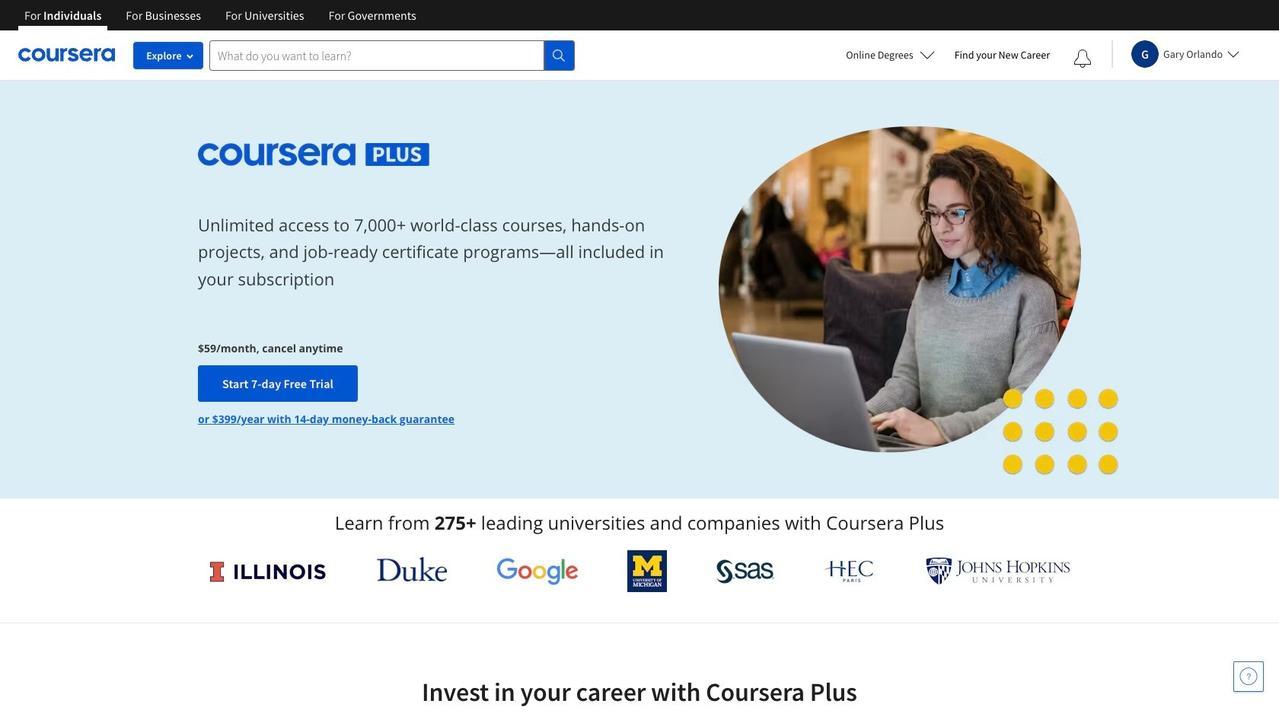 Task type: describe. For each thing, give the bounding box(es) containing it.
banner navigation
[[12, 0, 428, 30]]

What do you want to learn? text field
[[209, 40, 544, 70]]

coursera image
[[18, 43, 115, 67]]

university of illinois at urbana-champaign image
[[209, 559, 327, 584]]



Task type: locate. For each thing, give the bounding box(es) containing it.
university of michigan image
[[628, 551, 667, 592]]

None search field
[[209, 40, 575, 70]]

coursera plus image
[[198, 143, 430, 166]]

help center image
[[1240, 668, 1258, 686]]

sas image
[[716, 559, 774, 584]]

duke university image
[[377, 557, 447, 582]]

hec paris image
[[823, 556, 877, 587]]

google image
[[496, 557, 578, 586]]

johns hopkins university image
[[926, 557, 1071, 586]]



Task type: vqa. For each thing, say whether or not it's contained in the screenshot.
All Learners's All
no



